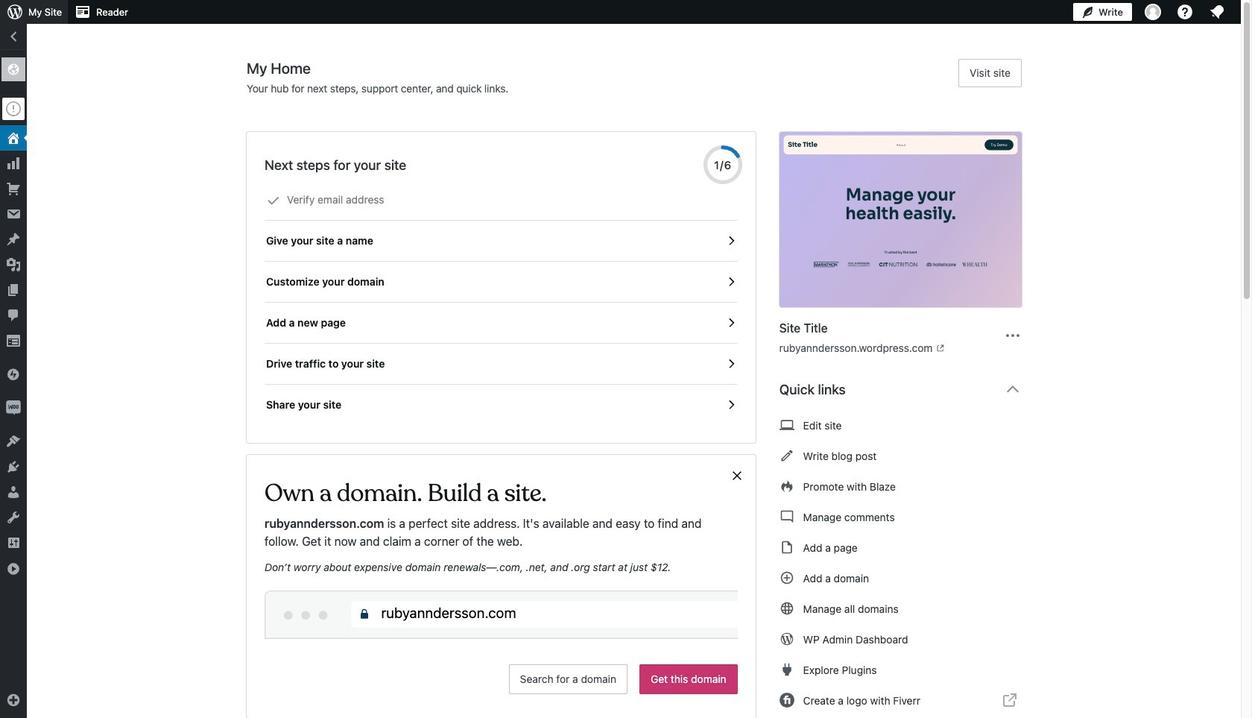 Task type: describe. For each thing, give the bounding box(es) containing it.
launchpad checklist element
[[265, 180, 738, 425]]

2 task enabled image from the top
[[724, 357, 738, 371]]

laptop image
[[780, 416, 795, 434]]

2 img image from the top
[[6, 400, 21, 415]]

1 task enabled image from the top
[[724, 275, 738, 289]]

manage your notifications image
[[1209, 3, 1227, 21]]

help image
[[1177, 3, 1194, 21]]

more options for site site title image
[[1004, 326, 1022, 344]]

2 task enabled image from the top
[[724, 316, 738, 330]]

my profile image
[[1145, 4, 1162, 20]]



Task type: locate. For each thing, give the bounding box(es) containing it.
1 vertical spatial task enabled image
[[724, 316, 738, 330]]

mode_comment image
[[780, 508, 795, 526]]

0 vertical spatial img image
[[6, 367, 21, 382]]

task enabled image
[[724, 275, 738, 289], [724, 357, 738, 371]]

0 vertical spatial task enabled image
[[724, 275, 738, 289]]

1 task enabled image from the top
[[724, 234, 738, 248]]

insert_drive_file image
[[780, 538, 795, 556]]

1 vertical spatial img image
[[6, 400, 21, 415]]

2 vertical spatial task enabled image
[[724, 398, 738, 412]]

1 img image from the top
[[6, 367, 21, 382]]

main content
[[247, 59, 1034, 718]]

progress bar
[[704, 145, 742, 184]]

img image
[[6, 367, 21, 382], [6, 400, 21, 415]]

1 vertical spatial task enabled image
[[724, 357, 738, 371]]

edit image
[[780, 447, 795, 465]]

dismiss domain name promotion image
[[730, 467, 744, 485]]

task enabled image
[[724, 234, 738, 248], [724, 316, 738, 330], [724, 398, 738, 412]]

0 vertical spatial task enabled image
[[724, 234, 738, 248]]

3 task enabled image from the top
[[724, 398, 738, 412]]



Task type: vqa. For each thing, say whether or not it's contained in the screenshot.
fourth Task enabled icon
no



